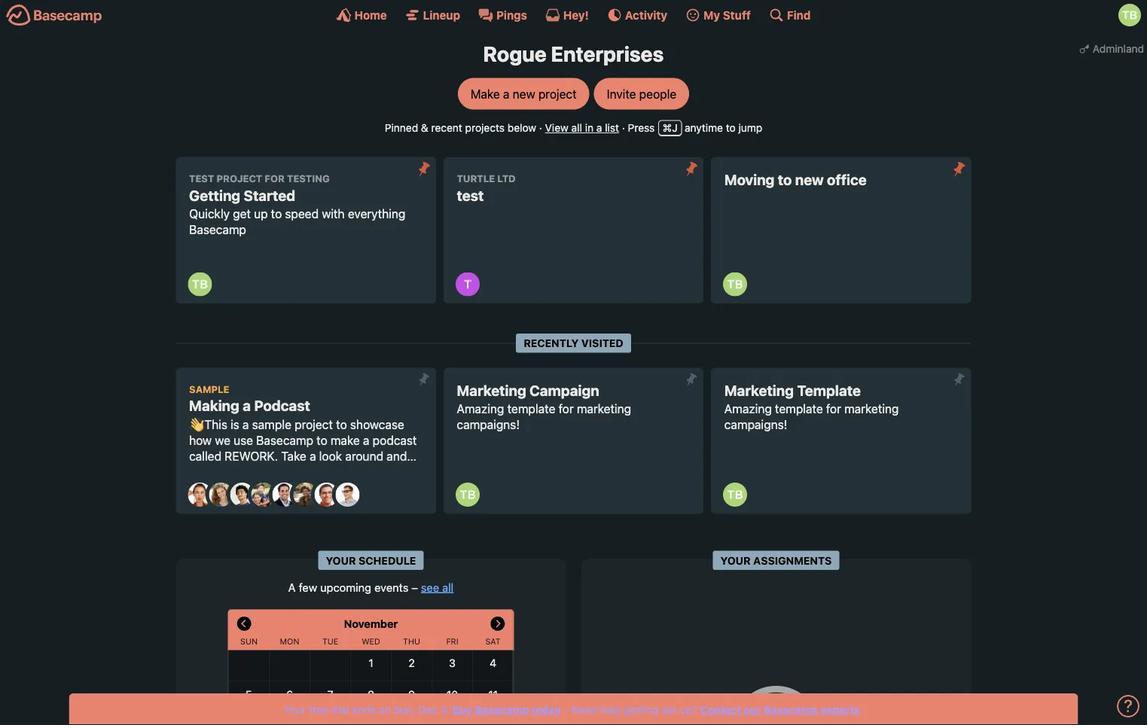 Task type: vqa. For each thing, say whether or not it's contained in the screenshot.
Terry Turtle image
no



Task type: describe. For each thing, give the bounding box(es) containing it.
press
[[628, 122, 655, 134]]

–
[[412, 581, 418, 594]]

adminland
[[1093, 42, 1145, 55]]

marketing for campaign
[[577, 402, 632, 416]]

below
[[508, 122, 537, 134]]

basecamp right buy
[[475, 704, 529, 716]]

activity
[[625, 8, 668, 21]]

pinned & recent projects below · view all in a list
[[385, 122, 619, 134]]

basecamp right our
[[764, 704, 818, 716]]

showcase
[[350, 418, 404, 432]]

project inside sample making a podcast 👋 this is a sample project to showcase how we use basecamp to make a podcast called rework. take a look around and explore!
[[295, 418, 333, 432]]

sun,
[[394, 704, 416, 716]]

for for marketing template
[[827, 402, 842, 416]]

2 · from the left
[[622, 122, 625, 134]]

recent
[[431, 122, 463, 134]]

around
[[345, 449, 384, 463]]

turtle ltd test
[[457, 173, 516, 204]]

sun
[[240, 637, 258, 646]]

to left jump
[[726, 122, 736, 134]]

to up make
[[336, 418, 347, 432]]

1 horizontal spatial project
[[539, 87, 577, 101]]

0 horizontal spatial all
[[442, 581, 454, 594]]

ends
[[352, 704, 376, 716]]

adminland link
[[1077, 38, 1148, 60]]

set
[[662, 704, 677, 716]]

campaigns! for marketing template
[[725, 418, 788, 432]]

schedule
[[359, 555, 416, 567]]

sample
[[252, 418, 292, 432]]

buy
[[453, 704, 473, 716]]

.
[[860, 704, 863, 716]]

a few upcoming events – see all
[[288, 581, 454, 594]]

moving
[[725, 171, 775, 188]]

need
[[572, 704, 598, 716]]

make
[[331, 433, 360, 448]]

events
[[375, 581, 409, 594]]

marketing template amazing template for marketing campaigns!
[[725, 382, 899, 432]]

test
[[457, 187, 484, 204]]

test
[[189, 173, 214, 184]]

people
[[640, 87, 677, 101]]

explore!
[[189, 465, 233, 479]]

template for campaign
[[508, 402, 556, 416]]

quickly
[[189, 207, 230, 221]]

your schedule
[[326, 555, 416, 567]]

we
[[215, 433, 230, 448]]

with
[[322, 207, 345, 221]]

podcast
[[373, 433, 417, 448]]

jump
[[739, 122, 763, 134]]

testing
[[287, 173, 330, 184]]

started
[[244, 187, 296, 204]]

nicole katz image
[[294, 483, 318, 507]]

tim burton image
[[1119, 4, 1142, 26]]

steve marsh image
[[315, 483, 339, 507]]

recently
[[524, 337, 579, 350]]

· press
[[622, 122, 655, 134]]

find button
[[769, 8, 811, 23]]

my stuff button
[[686, 8, 751, 23]]

a
[[288, 581, 296, 594]]

in
[[585, 122, 594, 134]]

terry image
[[456, 272, 480, 296]]

to inside test project for testing getting started quickly get up to speed with everything basecamp
[[271, 207, 282, 221]]

sample making a podcast 👋 this is a sample project to showcase how we use basecamp to make a podcast called rework. take a look around and explore!
[[189, 384, 417, 479]]

office
[[827, 171, 867, 188]]

trial
[[331, 704, 350, 716]]

how
[[189, 433, 212, 448]]

tim burton image inside moving to new office link
[[724, 272, 748, 296]]

rogue
[[484, 41, 547, 66]]

new for to
[[796, 171, 824, 188]]

thu
[[403, 637, 420, 646]]

amazing for marketing campaign
[[457, 402, 504, 416]]

campaign
[[530, 382, 600, 399]]

recently visited
[[524, 337, 624, 350]]

your assignments
[[721, 555, 832, 567]]

home
[[355, 8, 387, 21]]

basecamp inside test project for testing getting started quickly get up to speed with everything basecamp
[[189, 223, 246, 237]]

podcast
[[254, 398, 310, 415]]

getting
[[189, 187, 241, 204]]

my stuff
[[704, 8, 751, 21]]

marketing campaign amazing template for marketing campaigns!
[[457, 382, 632, 432]]

activity link
[[607, 8, 668, 23]]

stuff
[[723, 8, 751, 21]]

your for your schedule
[[326, 555, 356, 567]]

amazing for marketing template
[[725, 402, 772, 416]]

0 horizontal spatial your
[[284, 704, 306, 716]]

test project for testing getting started quickly get up to speed with everything basecamp
[[189, 173, 406, 237]]

fri
[[446, 637, 459, 646]]

switch accounts image
[[6, 4, 102, 27]]

speed
[[285, 207, 319, 221]]

contact
[[700, 704, 742, 716]]

rework.
[[225, 449, 278, 463]]

mon
[[280, 637, 299, 646]]

assignments
[[754, 555, 832, 567]]

a right is
[[243, 418, 249, 432]]

pinned
[[385, 122, 418, 134]]

your free trial ends on sun, dec  3. buy basecamp today • need help getting set up? contact our basecamp experts .
[[284, 704, 863, 716]]

to right 'moving'
[[778, 171, 792, 188]]

find
[[787, 8, 811, 21]]



Task type: locate. For each thing, give the bounding box(es) containing it.
annie bryan image
[[188, 483, 212, 507]]

buy basecamp today link
[[453, 704, 561, 716]]

marketing inside marketing template amazing template for marketing campaigns!
[[845, 402, 899, 416]]

👋
[[189, 418, 201, 432]]

0 horizontal spatial marketing
[[577, 402, 632, 416]]

contact our basecamp experts link
[[700, 704, 860, 716]]

amazing inside marketing template amazing template for marketing campaigns!
[[725, 402, 772, 416]]

0 horizontal spatial amazing
[[457, 402, 504, 416]]

invite people
[[607, 87, 677, 101]]

2 horizontal spatial for
[[827, 402, 842, 416]]

for inside marketing template amazing template for marketing campaigns!
[[827, 402, 842, 416]]

1 horizontal spatial marketing
[[725, 382, 794, 399]]

and
[[387, 449, 407, 463]]

your left 'free'
[[284, 704, 306, 716]]

1 vertical spatial new
[[796, 171, 824, 188]]

marketing down template at bottom
[[845, 402, 899, 416]]

· right list
[[622, 122, 625, 134]]

your for your assignments
[[721, 555, 751, 567]]

1 horizontal spatial all
[[572, 122, 582, 134]]

a right make
[[503, 87, 510, 101]]

up
[[254, 207, 268, 221]]

for up started
[[265, 173, 285, 184]]

1 horizontal spatial template
[[775, 402, 823, 416]]

moving to new office link
[[711, 157, 972, 304]]

main element
[[0, 0, 1148, 29]]

campaigns! inside marketing template amazing template for marketing campaigns!
[[725, 418, 788, 432]]

2 marketing from the left
[[845, 402, 899, 416]]

1 vertical spatial project
[[295, 418, 333, 432]]

tue
[[322, 637, 338, 646]]

a left look
[[310, 449, 316, 463]]

to up look
[[317, 433, 328, 448]]

help
[[601, 704, 622, 716]]

project
[[539, 87, 577, 101], [295, 418, 333, 432]]

all left the in
[[572, 122, 582, 134]]

marketing for marketing template
[[725, 382, 794, 399]]

0 vertical spatial all
[[572, 122, 582, 134]]

basecamp inside sample making a podcast 👋 this is a sample project to showcase how we use basecamp to make a podcast called rework. take a look around and explore!
[[256, 433, 313, 448]]

dec
[[419, 704, 438, 716]]

my
[[704, 8, 721, 21]]

today
[[532, 704, 561, 716]]

project
[[217, 173, 262, 184]]

a right the in
[[597, 122, 602, 134]]

&
[[421, 122, 429, 134]]

new up below
[[513, 87, 535, 101]]

hey!
[[564, 8, 589, 21]]

campaigns! inside marketing campaign amazing template for marketing campaigns!
[[457, 418, 520, 432]]

1 horizontal spatial ·
[[622, 122, 625, 134]]

projects
[[465, 122, 505, 134]]

new for a
[[513, 87, 535, 101]]

amazing inside marketing campaign amazing template for marketing campaigns!
[[457, 402, 504, 416]]

all right see
[[442, 581, 454, 594]]

home link
[[337, 8, 387, 23]]

make
[[471, 87, 500, 101]]

1 amazing from the left
[[457, 402, 504, 416]]

template
[[508, 402, 556, 416], [775, 402, 823, 416]]

our
[[744, 704, 762, 716]]

0 horizontal spatial for
[[265, 173, 285, 184]]

for for marketing campaign
[[559, 402, 574, 416]]

rogue enterprises
[[484, 41, 664, 66]]

make a new project link
[[458, 78, 590, 110]]

0 horizontal spatial ·
[[539, 122, 542, 134]]

getting
[[624, 704, 659, 716]]

basecamp up take
[[256, 433, 313, 448]]

marketing for template
[[845, 402, 899, 416]]

0 horizontal spatial template
[[508, 402, 556, 416]]

2 campaigns! from the left
[[725, 418, 788, 432]]

jared davis image
[[230, 483, 254, 507]]

template down template at bottom
[[775, 402, 823, 416]]

project up view
[[539, 87, 577, 101]]

1 horizontal spatial campaigns!
[[725, 418, 788, 432]]

experts
[[821, 704, 860, 716]]

1 horizontal spatial amazing
[[725, 402, 772, 416]]

enterprises
[[551, 41, 664, 66]]

j
[[672, 122, 678, 134]]

pings
[[497, 8, 527, 21]]

look
[[319, 449, 342, 463]]

sat
[[486, 637, 501, 646]]

template inside marketing campaign amazing template for marketing campaigns!
[[508, 402, 556, 416]]

0 vertical spatial project
[[539, 87, 577, 101]]

everything
[[348, 207, 406, 221]]

tim burton image for marketing campaign
[[456, 483, 480, 507]]

new
[[513, 87, 535, 101], [796, 171, 824, 188]]

a right making
[[243, 398, 251, 415]]

is
[[231, 418, 239, 432]]

free
[[309, 704, 328, 716]]

to
[[726, 122, 736, 134], [778, 171, 792, 188], [271, 207, 282, 221], [336, 418, 347, 432], [317, 433, 328, 448]]

marketing
[[457, 382, 526, 399], [725, 382, 794, 399]]

tim burton image for marketing template
[[724, 483, 748, 507]]

0 horizontal spatial new
[[513, 87, 535, 101]]

•
[[564, 704, 569, 716]]

for down template at bottom
[[827, 402, 842, 416]]

see
[[421, 581, 439, 594]]

use
[[234, 433, 253, 448]]

new left office
[[796, 171, 824, 188]]

a up around
[[363, 433, 370, 448]]

few
[[299, 581, 317, 594]]

0 vertical spatial new
[[513, 87, 535, 101]]

1 marketing from the left
[[577, 402, 632, 416]]

project up make
[[295, 418, 333, 432]]

marketing left template at bottom
[[725, 382, 794, 399]]

this
[[204, 418, 228, 432]]

0 horizontal spatial campaigns!
[[457, 418, 520, 432]]

to right up
[[271, 207, 282, 221]]

marketing inside marketing template amazing template for marketing campaigns!
[[725, 382, 794, 399]]

marketing inside marketing campaign amazing template for marketing campaigns!
[[577, 402, 632, 416]]

jennifer young image
[[251, 483, 275, 507]]

0 horizontal spatial marketing
[[457, 382, 526, 399]]

1 marketing from the left
[[457, 382, 526, 399]]

lineup link
[[405, 8, 460, 23]]

on
[[379, 704, 391, 716]]

list
[[605, 122, 619, 134]]

tim burton image for test project for testing
[[188, 272, 212, 296]]

2 amazing from the left
[[725, 402, 772, 416]]

marketing down campaign
[[577, 402, 632, 416]]

2 horizontal spatial your
[[721, 555, 751, 567]]

0 horizontal spatial project
[[295, 418, 333, 432]]

None submit
[[412, 157, 436, 181], [680, 157, 704, 181], [948, 157, 972, 181], [412, 368, 436, 392], [680, 368, 704, 392], [948, 368, 972, 392], [412, 157, 436, 181], [680, 157, 704, 181], [948, 157, 972, 181], [412, 368, 436, 392], [680, 368, 704, 392], [948, 368, 972, 392]]

⌘ j anytime to jump
[[663, 122, 763, 134]]

up?
[[680, 704, 697, 716]]

template inside marketing template amazing template for marketing campaigns!
[[775, 402, 823, 416]]

· left view
[[539, 122, 542, 134]]

marketing for marketing campaign
[[457, 382, 526, 399]]

marketing
[[577, 402, 632, 416], [845, 402, 899, 416]]

marketing inside marketing campaign amazing template for marketing campaigns!
[[457, 382, 526, 399]]

for inside marketing campaign amazing template for marketing campaigns!
[[559, 402, 574, 416]]

invite
[[607, 87, 636, 101]]

campaigns! for marketing campaign
[[457, 418, 520, 432]]

2 template from the left
[[775, 402, 823, 416]]

⌘
[[663, 122, 672, 134]]

1 vertical spatial all
[[442, 581, 454, 594]]

anytime
[[685, 122, 723, 134]]

called
[[189, 449, 222, 463]]

your left assignments
[[721, 555, 751, 567]]

template
[[798, 382, 861, 399]]

template for template
[[775, 402, 823, 416]]

tim burton image
[[188, 272, 212, 296], [724, 272, 748, 296], [456, 483, 480, 507], [724, 483, 748, 507]]

2 marketing from the left
[[725, 382, 794, 399]]

1 horizontal spatial new
[[796, 171, 824, 188]]

view all in a list link
[[545, 122, 619, 134]]

moving to new office
[[725, 171, 867, 188]]

visited
[[582, 337, 624, 350]]

josh fiske image
[[272, 483, 297, 507]]

1 campaigns! from the left
[[457, 418, 520, 432]]

1 horizontal spatial for
[[559, 402, 574, 416]]

for down campaign
[[559, 402, 574, 416]]

for inside test project for testing getting started quickly get up to speed with everything basecamp
[[265, 173, 285, 184]]

template down campaign
[[508, 402, 556, 416]]

basecamp down quickly
[[189, 223, 246, 237]]

3.
[[441, 704, 450, 716]]

ltd
[[498, 173, 516, 184]]

sample
[[189, 384, 229, 395]]

1 template from the left
[[508, 402, 556, 416]]

see all link
[[421, 581, 454, 594]]

your up upcoming
[[326, 555, 356, 567]]

1 · from the left
[[539, 122, 542, 134]]

1 horizontal spatial your
[[326, 555, 356, 567]]

lineup
[[423, 8, 460, 21]]

marketing left campaign
[[457, 382, 526, 399]]

upcoming
[[320, 581, 372, 594]]

wed
[[362, 637, 380, 646]]

cheryl walters image
[[209, 483, 233, 507]]

1 horizontal spatial marketing
[[845, 402, 899, 416]]

a
[[503, 87, 510, 101], [597, 122, 602, 134], [243, 398, 251, 415], [243, 418, 249, 432], [363, 433, 370, 448], [310, 449, 316, 463]]

victor cooper image
[[336, 483, 360, 507]]



